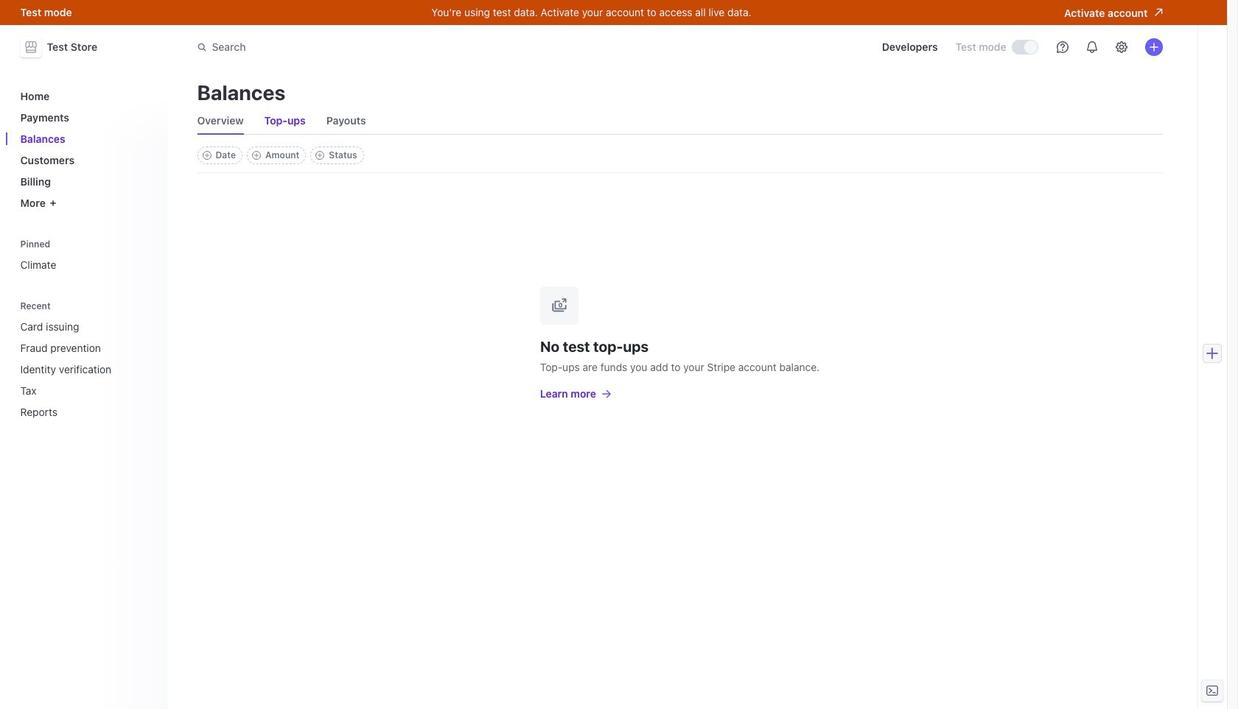 Task type: vqa. For each thing, say whether or not it's contained in the screenshot.
EDIT PINS image
yes



Task type: describe. For each thing, give the bounding box(es) containing it.
edit pins image
[[144, 240, 153, 249]]

pinned element
[[14, 234, 159, 277]]

notifications image
[[1086, 41, 1098, 53]]

help image
[[1057, 41, 1068, 53]]

Test mode checkbox
[[1012, 41, 1037, 54]]

core navigation links element
[[14, 84, 159, 215]]

1 recent element from the top
[[14, 296, 159, 425]]



Task type: locate. For each thing, give the bounding box(es) containing it.
settings image
[[1115, 41, 1127, 53]]

add status image
[[316, 151, 325, 160]]

Search text field
[[188, 34, 604, 61]]

tab list
[[197, 108, 1163, 135]]

None search field
[[188, 34, 604, 61]]

2 recent element from the top
[[14, 315, 159, 425]]

clear history image
[[144, 302, 153, 311]]

recent element
[[14, 296, 159, 425], [14, 315, 159, 425]]

toolbar
[[197, 147, 364, 164]]

add date image
[[202, 151, 211, 160]]

add amount image
[[252, 151, 261, 160]]



